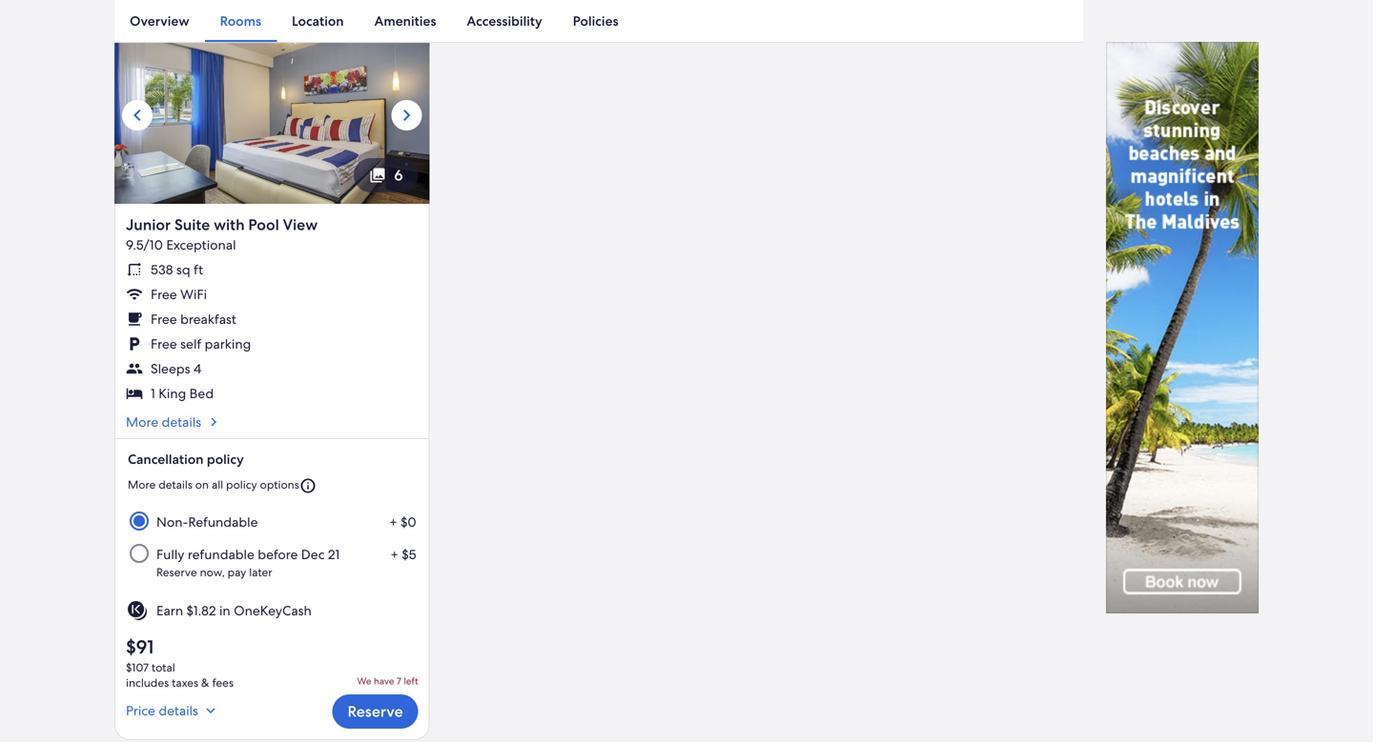 Task type: describe. For each thing, give the bounding box(es) containing it.
$91
[[126, 635, 154, 660]]

free self parking
[[151, 336, 251, 353]]

on
[[195, 478, 209, 492]]

$91 $107 total includes taxes & fees
[[126, 635, 234, 691]]

policies
[[573, 12, 618, 30]]

king
[[158, 385, 186, 402]]

more for more details on all policy options
[[128, 478, 156, 492]]

includes
[[126, 676, 169, 691]]

sleeps
[[151, 360, 190, 378]]

show previous image image
[[126, 104, 149, 127]]

suite
[[174, 215, 210, 235]]

list containing 538 sq ft
[[126, 261, 418, 402]]

in
[[219, 603, 230, 620]]

details for price details
[[159, 703, 198, 720]]

more details on all policy options
[[128, 478, 299, 492]]

+ $5 reserve now, pay later
[[156, 546, 416, 580]]

medium image for price details
[[202, 703, 219, 720]]

free wifi
[[151, 286, 207, 303]]

cancellation policy
[[128, 451, 244, 468]]

options
[[260, 478, 299, 492]]

accessibility link
[[452, 0, 558, 42]]

dec
[[301, 546, 325, 564]]

more details button
[[126, 414, 418, 431]]

we have 7 left
[[357, 676, 418, 688]]

with
[[214, 215, 245, 235]]

&
[[201, 676, 209, 691]]

non-refundable
[[156, 514, 258, 531]]

pay
[[227, 565, 246, 580]]

refundable
[[188, 514, 258, 531]]

free wifi list item
[[126, 286, 418, 303]]

538 sq ft list item
[[126, 261, 418, 278]]

reserve inside '+ $5 reserve now, pay later'
[[156, 565, 197, 580]]

total
[[152, 661, 175, 676]]

reserve link
[[332, 695, 418, 729]]

taxes
[[172, 676, 198, 691]]

wifi
[[180, 286, 207, 303]]

+ $0
[[389, 514, 416, 531]]

list containing overview
[[114, 0, 1083, 42]]

view
[[283, 215, 318, 235]]

pool
[[248, 215, 279, 235]]

medium image for more details
[[205, 414, 222, 431]]

earn
[[156, 603, 183, 620]]

0 vertical spatial policy
[[207, 451, 244, 468]]

amenities link
[[359, 0, 452, 42]]

non-
[[156, 514, 188, 531]]

exceptional
[[166, 236, 236, 254]]

details for more details
[[162, 414, 201, 431]]

$0
[[401, 514, 416, 531]]

4
[[194, 360, 201, 378]]

default theme image
[[126, 600, 149, 623]]

show all 6 images for junior suite with pool view image
[[369, 167, 386, 184]]

1 king bed list item
[[126, 385, 418, 402]]

more details on all policy options button
[[128, 470, 416, 503]]

overview link
[[114, 0, 205, 42]]

free for free breakfast
[[151, 311, 177, 328]]

policies link
[[558, 0, 634, 42]]

cancellation
[[128, 451, 204, 468]]

junior suite with pool view 9.5/10 exceptional
[[126, 215, 318, 254]]



Task type: vqa. For each thing, say whether or not it's contained in the screenshot.
the Neighborhoods in New York
no



Task type: locate. For each thing, give the bounding box(es) containing it.
reserve down fully at left bottom
[[156, 565, 197, 580]]

+ for $0
[[389, 514, 397, 531]]

breakfast
[[180, 311, 236, 328]]

+
[[389, 514, 397, 531], [391, 546, 399, 564]]

policy right all
[[226, 478, 257, 492]]

more down cancellation
[[128, 478, 156, 492]]

+ left $0
[[389, 514, 397, 531]]

details inside button
[[158, 478, 192, 492]]

1 vertical spatial +
[[391, 546, 399, 564]]

1 vertical spatial list
[[126, 261, 418, 402]]

free breakfast
[[151, 311, 236, 328]]

538
[[151, 261, 173, 278]]

$107
[[126, 661, 149, 676]]

sleeps 4
[[151, 360, 201, 378]]

reserve down have
[[348, 702, 403, 722]]

1 king bed
[[151, 385, 214, 402]]

more for more details
[[126, 414, 158, 431]]

1 vertical spatial policy
[[226, 478, 257, 492]]

3 free from the top
[[151, 336, 177, 353]]

0 vertical spatial free
[[151, 286, 177, 303]]

+ for $5
[[391, 546, 399, 564]]

2 vertical spatial free
[[151, 336, 177, 353]]

left
[[404, 676, 418, 688]]

0 vertical spatial list
[[114, 0, 1083, 42]]

accessibility
[[467, 12, 542, 30]]

price details
[[126, 703, 198, 720]]

1 vertical spatial more
[[128, 478, 156, 492]]

9.5/10
[[126, 236, 163, 254]]

6
[[394, 165, 403, 185]]

show next image image
[[395, 104, 418, 127]]

1 vertical spatial details
[[158, 478, 192, 492]]

junior suite with pool view | in-room safe, desk, soundproofing, free cribs/infant beds image
[[114, 27, 430, 204]]

more
[[126, 414, 158, 431], [128, 478, 156, 492]]

all
[[212, 478, 223, 492]]

ft
[[194, 261, 203, 278]]

location link
[[276, 0, 359, 42]]

policy up all
[[207, 451, 244, 468]]

more details
[[126, 414, 201, 431]]

bed
[[189, 385, 214, 402]]

free up sleeps
[[151, 336, 177, 353]]

0 vertical spatial more
[[126, 414, 158, 431]]

$1.82
[[186, 603, 216, 620]]

policy
[[207, 451, 244, 468], [226, 478, 257, 492]]

538 sq ft
[[151, 261, 203, 278]]

medium image down bed
[[205, 414, 222, 431]]

0 horizontal spatial reserve
[[156, 565, 197, 580]]

1
[[151, 385, 155, 402]]

refundable
[[188, 546, 254, 564]]

sq
[[176, 261, 190, 278]]

price details button
[[126, 695, 234, 729]]

free breakfast list item
[[126, 311, 418, 328]]

self
[[180, 336, 201, 353]]

free
[[151, 286, 177, 303], [151, 311, 177, 328], [151, 336, 177, 353]]

before
[[258, 546, 298, 564]]

2 vertical spatial details
[[159, 703, 198, 720]]

overview
[[130, 12, 189, 30]]

later
[[249, 565, 272, 580]]

fees
[[212, 676, 234, 691]]

small image
[[299, 478, 316, 495]]

details down taxes
[[159, 703, 198, 720]]

free down free wifi
[[151, 311, 177, 328]]

21
[[328, 546, 340, 564]]

2 free from the top
[[151, 311, 177, 328]]

earn $1.82 in onekeycash
[[156, 603, 312, 620]]

price
[[126, 703, 155, 720]]

sleeps 4 list item
[[126, 360, 418, 378]]

fully refundable before dec 21
[[156, 546, 340, 564]]

medium image down &
[[202, 703, 219, 720]]

0 vertical spatial details
[[162, 414, 201, 431]]

junior
[[126, 215, 171, 235]]

details left on
[[158, 478, 192, 492]]

rooms
[[220, 12, 261, 30]]

1 vertical spatial free
[[151, 311, 177, 328]]

now,
[[200, 565, 225, 580]]

free for free self parking
[[151, 336, 177, 353]]

medium image inside price details dropdown button
[[202, 703, 219, 720]]

more inside button
[[128, 478, 156, 492]]

6 button
[[354, 158, 418, 193]]

medium image
[[205, 414, 222, 431], [202, 703, 219, 720]]

details inside dropdown button
[[159, 703, 198, 720]]

we
[[357, 676, 371, 688]]

reserve
[[156, 565, 197, 580], [348, 702, 403, 722]]

parking
[[205, 336, 251, 353]]

fully
[[156, 546, 184, 564]]

1 free from the top
[[151, 286, 177, 303]]

free for free wifi
[[151, 286, 177, 303]]

7
[[397, 676, 401, 688]]

onekeycash
[[234, 603, 312, 620]]

location
[[292, 12, 344, 30]]

details down 1 king bed
[[162, 414, 201, 431]]

rooms link
[[205, 0, 276, 42]]

have
[[374, 676, 394, 688]]

free down 538
[[151, 286, 177, 303]]

list
[[114, 0, 1083, 42], [126, 261, 418, 402]]

0 vertical spatial +
[[389, 514, 397, 531]]

details for more details on all policy options
[[158, 478, 192, 492]]

0 vertical spatial reserve
[[156, 565, 197, 580]]

+ left $5
[[391, 546, 399, 564]]

1 vertical spatial medium image
[[202, 703, 219, 720]]

1 horizontal spatial reserve
[[348, 702, 403, 722]]

0 vertical spatial medium image
[[205, 414, 222, 431]]

details
[[162, 414, 201, 431], [158, 478, 192, 492], [159, 703, 198, 720]]

$5
[[402, 546, 416, 564]]

amenities
[[374, 12, 436, 30]]

+ inside '+ $5 reserve now, pay later'
[[391, 546, 399, 564]]

policy inside button
[[226, 478, 257, 492]]

more down 1
[[126, 414, 158, 431]]

free self parking list item
[[126, 336, 418, 353]]

1 vertical spatial reserve
[[348, 702, 403, 722]]



